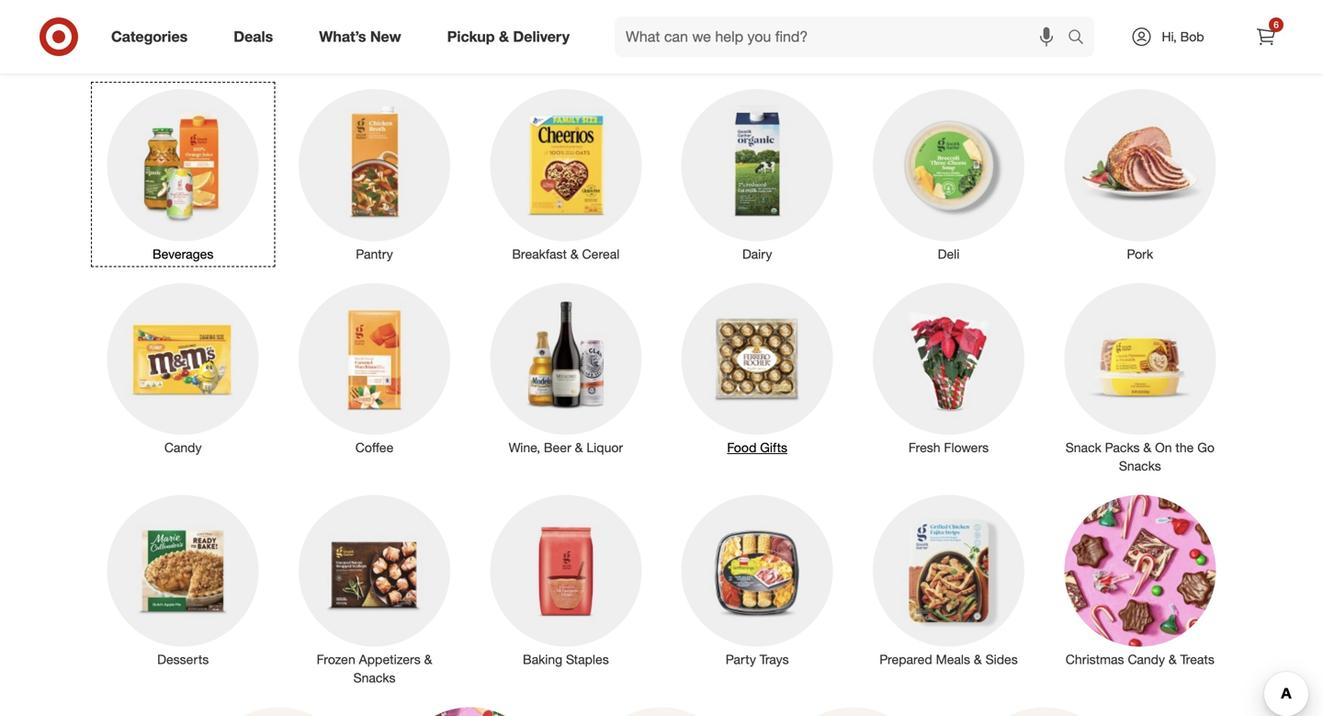 Task type: locate. For each thing, give the bounding box(es) containing it.
bakery & bread
[[1096, 52, 1186, 68]]

beverages link
[[95, 86, 271, 263]]

christmas
[[1066, 651, 1125, 668]]

snacks inside 'snack packs & on the go snacks'
[[1120, 458, 1162, 474]]

2 vertical spatial snacks
[[354, 670, 396, 686]]

0 vertical spatial candy
[[164, 439, 202, 455]]

& right the appetizers
[[424, 651, 432, 668]]

breakfast & cereal
[[512, 246, 620, 262]]

pickup & delivery
[[447, 28, 570, 46]]

& left treats
[[1169, 651, 1177, 668]]

snack packs & on the go snacks link
[[1052, 279, 1229, 475]]

flowers
[[944, 439, 989, 455]]

coffee
[[356, 439, 394, 455]]

& left on
[[1144, 439, 1152, 455]]

gifts
[[760, 439, 788, 455]]

what's new
[[319, 28, 401, 46]]

1 horizontal spatial candy
[[1128, 651, 1166, 668]]

beverages
[[153, 246, 214, 262]]

categories
[[111, 28, 188, 46]]

snack packs & on the go snacks
[[1066, 439, 1215, 474]]

bakery & bread link
[[1052, 0, 1229, 69]]

fresh flowers link
[[861, 279, 1037, 457]]

desserts
[[157, 651, 209, 668]]

frozen appetizers & snacks link
[[286, 491, 463, 687]]

& right pickup
[[499, 28, 509, 46]]

& inside 'snack packs & on the go snacks'
[[1144, 439, 1152, 455]]

new
[[370, 28, 401, 46]]

& left sides at the bottom right of the page
[[974, 651, 982, 668]]

dairy link
[[669, 86, 846, 263]]

0 horizontal spatial candy
[[164, 439, 202, 455]]

appetizers
[[359, 651, 421, 668]]

1 vertical spatial snacks
[[1120, 458, 1162, 474]]

deli
[[938, 246, 960, 262]]

wine, beer & liquor
[[509, 439, 623, 455]]

What can we help you find? suggestions appear below search field
[[615, 17, 1073, 57]]

1 horizontal spatial snacks
[[928, 52, 970, 68]]

beer
[[544, 439, 572, 455]]

meals
[[936, 651, 971, 668]]

2 horizontal spatial snacks
[[1120, 458, 1162, 474]]

prepared meals & sides link
[[861, 491, 1037, 669]]

&
[[499, 28, 509, 46], [1139, 52, 1148, 68], [571, 246, 579, 262], [575, 439, 583, 455], [1144, 439, 1152, 455], [424, 651, 432, 668], [974, 651, 982, 668], [1169, 651, 1177, 668]]

staples
[[566, 651, 609, 668]]

snacks
[[928, 52, 970, 68], [1120, 458, 1162, 474], [354, 670, 396, 686]]

candy
[[164, 439, 202, 455], [1128, 651, 1166, 668]]

pantry link
[[286, 86, 463, 263]]

deals
[[234, 28, 273, 46]]

on
[[1156, 439, 1173, 455]]

frozen
[[317, 651, 356, 668]]

1 vertical spatial candy
[[1128, 651, 1166, 668]]

breakfast
[[512, 246, 567, 262]]

breakfast & cereal link
[[478, 86, 654, 263]]

produce
[[733, 52, 782, 68]]

pork link
[[1052, 86, 1229, 263]]

snacks link
[[861, 0, 1037, 69]]

christmas candy & treats link
[[1052, 491, 1229, 669]]

prepared meals & sides
[[880, 651, 1018, 668]]

sides
[[986, 651, 1018, 668]]

hi, bob
[[1162, 28, 1205, 45]]

christmas candy & treats
[[1066, 651, 1215, 668]]

0 horizontal spatial snacks
[[354, 670, 396, 686]]

what's new link
[[304, 17, 424, 57]]



Task type: vqa. For each thing, say whether or not it's contained in the screenshot.
Deli link
yes



Task type: describe. For each thing, give the bounding box(es) containing it.
pickup
[[447, 28, 495, 46]]

0 vertical spatial snacks
[[928, 52, 970, 68]]

frozen appetizers & snacks
[[317, 651, 432, 686]]

fresh
[[909, 439, 941, 455]]

deli link
[[861, 86, 1037, 263]]

candy inside candy link
[[164, 439, 202, 455]]

categories link
[[96, 17, 211, 57]]

bob
[[1181, 28, 1205, 45]]

wine, beer & liquor link
[[478, 279, 654, 457]]

candy inside christmas candy & treats link
[[1128, 651, 1166, 668]]

coffee link
[[286, 279, 463, 457]]

baking
[[523, 651, 563, 668]]

dairy
[[743, 246, 773, 262]]

delivery
[[513, 28, 570, 46]]

pantry
[[356, 246, 393, 262]]

& inside frozen appetizers & snacks
[[424, 651, 432, 668]]

go
[[1198, 439, 1215, 455]]

& left bread
[[1139, 52, 1148, 68]]

cereal
[[582, 246, 620, 262]]

bread
[[1151, 52, 1186, 68]]

bakery
[[1096, 52, 1136, 68]]

prepared
[[880, 651, 933, 668]]

snack
[[1066, 439, 1102, 455]]

hi,
[[1162, 28, 1177, 45]]

baking staples link
[[478, 491, 654, 669]]

what's
[[319, 28, 366, 46]]

& left cereal
[[571, 246, 579, 262]]

search
[[1060, 29, 1104, 47]]

pickup & delivery link
[[432, 17, 593, 57]]

pork
[[1127, 246, 1154, 262]]

food gifts
[[727, 439, 788, 455]]

food gifts link
[[669, 279, 846, 457]]

6
[[1274, 19, 1279, 30]]

6 link
[[1246, 17, 1287, 57]]

liquor
[[587, 439, 623, 455]]

food
[[727, 439, 757, 455]]

candy link
[[95, 279, 271, 457]]

desserts link
[[95, 491, 271, 669]]

produce link
[[669, 0, 846, 69]]

trays
[[760, 651, 789, 668]]

the
[[1176, 439, 1194, 455]]

deals link
[[218, 17, 296, 57]]

& right "beer"
[[575, 439, 583, 455]]

baking staples
[[523, 651, 609, 668]]

party trays
[[726, 651, 789, 668]]

fresh flowers
[[909, 439, 989, 455]]

packs
[[1106, 439, 1140, 455]]

search button
[[1060, 17, 1104, 61]]

treats
[[1181, 651, 1215, 668]]

party trays link
[[669, 491, 846, 669]]

snacks inside frozen appetizers & snacks
[[354, 670, 396, 686]]

party
[[726, 651, 756, 668]]

wine,
[[509, 439, 541, 455]]



